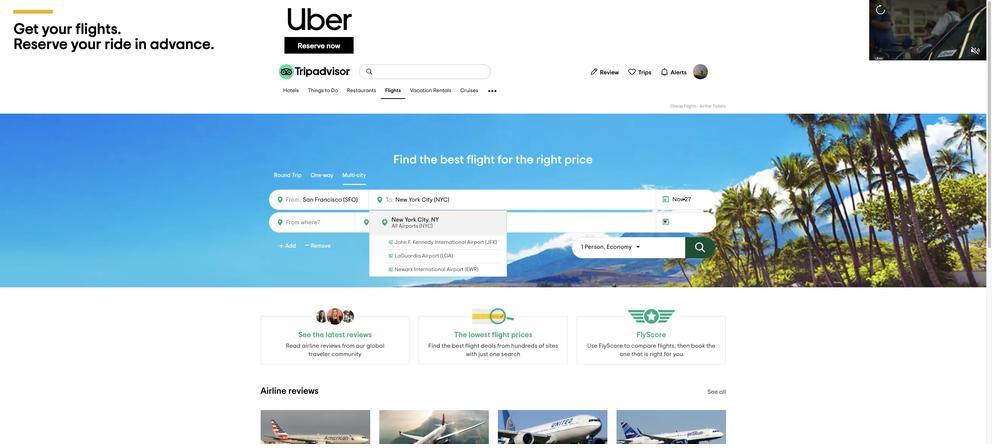 Task type: describe. For each thing, give the bounding box(es) containing it.
global
[[367, 343, 385, 349]]

restaurants
[[347, 88, 376, 94]]

flights link
[[381, 83, 406, 99]]

that
[[632, 352, 643, 358]]

things to do
[[308, 88, 338, 94]]

hundreds
[[512, 343, 538, 349]]

tripadvisor image
[[279, 64, 350, 79]]

one-
[[311, 173, 323, 178]]

john f. kennedy international airport (jfk)
[[395, 240, 497, 245]]

way
[[323, 173, 334, 178]]

0 vertical spatial international
[[435, 240, 466, 245]]

find the best flight for the right price
[[394, 154, 593, 166]]

nov 27
[[673, 197, 692, 203]]

cruises
[[461, 88, 479, 94]]

ny
[[432, 217, 439, 223]]

one-way
[[311, 173, 334, 178]]

remove
[[311, 244, 331, 249]]

sites
[[546, 343, 559, 349]]

alerts link
[[658, 64, 690, 79]]

0 vertical spatial -
[[698, 104, 699, 109]]

cheap flights - airline tickets
[[671, 104, 727, 109]]

for
[[498, 154, 513, 166]]

best for for
[[440, 154, 464, 166]]

to:
[[386, 197, 394, 203]]

of
[[539, 343, 545, 349]]

0 horizontal spatial right
[[537, 154, 562, 166]]

compare
[[632, 343, 657, 349]]

trips link
[[626, 64, 655, 79]]

profile picture image
[[693, 64, 708, 79]]

airline
[[302, 343, 319, 349]]

multi-
[[343, 173, 357, 178]]

read
[[286, 343, 301, 349]]

vacation rentals
[[410, 88, 452, 94]]

alerts
[[671, 69, 687, 75]]

see for see the latest reviews
[[299, 332, 311, 339]]

book
[[692, 343, 706, 349]]

reviews inside read airline reviews from our global traveler community
[[321, 343, 341, 349]]

deals
[[481, 343, 496, 349]]

then
[[678, 343, 690, 349]]

0 vertical spatial flyscore
[[637, 332, 667, 339]]

advertisement region
[[0, 0, 987, 60]]

1 vertical spatial from where? text field
[[284, 217, 351, 228]]

0 horizontal spatial reviews
[[289, 387, 319, 396]]

,
[[604, 244, 606, 250]]

one search
[[490, 352, 521, 358]]

+ add
[[279, 242, 296, 251]]

2 horizontal spatial reviews
[[347, 332, 372, 339]]

nov
[[673, 197, 684, 203]]

(nyc)
[[420, 224, 433, 229]]

rentals
[[434, 88, 452, 94]]

0 vertical spatial airport
[[467, 240, 485, 245]]

to inside "things to do" link
[[325, 88, 330, 94]]

hotels link
[[279, 83, 304, 99]]

the inside use flyscore to compare flights, then book the one that is right for you
[[707, 343, 716, 349]]

see for see all
[[708, 389, 719, 396]]

john
[[395, 240, 407, 245]]

use
[[588, 343, 598, 349]]

27
[[685, 197, 692, 203]]

(lga)
[[441, 254, 453, 259]]

laguardia
[[395, 254, 421, 259]]

see all link
[[708, 389, 727, 396]]

cheap
[[671, 104, 684, 109]]

airline reviews link
[[261, 387, 319, 396]]

1 vertical spatial international
[[414, 267, 446, 273]]

one-way link
[[311, 167, 334, 185]]

(ewr)
[[465, 267, 479, 273]]

multi-city link
[[343, 167, 366, 185]]

city
[[357, 173, 366, 178]]

search image
[[366, 68, 373, 76]]

the lowest flight prices
[[454, 332, 533, 339]]

laguardia airport (lga)
[[395, 254, 453, 259]]

traveler community
[[309, 352, 362, 358]]

person
[[585, 244, 604, 250]]

the for find the best flight for the right price
[[420, 154, 438, 166]]

our
[[356, 343, 366, 349]]

flyscore inside use flyscore to compare flights, then book the one that is right for you
[[599, 343, 623, 349]]

flight for deals
[[466, 343, 480, 349]]

round trip link
[[274, 167, 302, 185]]

To where? text field
[[371, 218, 437, 228]]

all
[[720, 389, 727, 396]]

lowest
[[469, 332, 491, 339]]

just
[[479, 352, 489, 358]]

find the best flight deals from hundreds of sites with just one search
[[429, 343, 559, 358]]

vacation
[[410, 88, 432, 94]]

see the latest reviews
[[299, 332, 372, 339]]

latest
[[326, 332, 345, 339]]

the
[[454, 332, 468, 339]]



Task type: vqa. For each thing, say whether or not it's contained in the screenshot.
Pool
no



Task type: locate. For each thing, give the bounding box(es) containing it.
with
[[466, 352, 478, 358]]

right left 'price' at the top
[[537, 154, 562, 166]]

things
[[308, 88, 324, 94]]

0 vertical spatial best
[[440, 154, 464, 166]]

1 horizontal spatial right
[[650, 352, 663, 358]]

flight inside find the best flight deals from hundreds of sites with just one search
[[466, 343, 480, 349]]

0 vertical spatial flights
[[386, 88, 401, 94]]

do
[[331, 88, 338, 94]]

2 vertical spatial airport
[[447, 267, 464, 273]]

from:
[[286, 197, 301, 203]]

multi-city
[[343, 173, 366, 178]]

find
[[394, 154, 417, 166], [429, 343, 441, 349]]

things to do link
[[304, 83, 343, 99]]

is
[[645, 352, 649, 358]]

right right the is
[[650, 352, 663, 358]]

flights left vacation
[[386, 88, 401, 94]]

tickets
[[713, 104, 727, 109]]

1 vertical spatial to
[[625, 343, 630, 349]]

york
[[405, 217, 417, 223]]

1 vertical spatial flyscore
[[599, 343, 623, 349]]

use flyscore to compare flights, then book the one that is right for you
[[588, 343, 716, 358]]

right inside use flyscore to compare flights, then book the one that is right for you
[[650, 352, 663, 358]]

0 horizontal spatial flyscore
[[599, 343, 623, 349]]

flights,
[[658, 343, 677, 349]]

-
[[698, 104, 699, 109], [306, 240, 309, 252]]

flights right cheap
[[685, 104, 697, 109]]

international up (lga)
[[435, 240, 466, 245]]

0 vertical spatial from where? text field
[[301, 195, 364, 205]]

f.
[[408, 240, 412, 245]]

1 vertical spatial best
[[452, 343, 464, 349]]

vacation rentals link
[[406, 83, 456, 99]]

one
[[620, 352, 631, 358]]

the for see the latest reviews
[[313, 332, 324, 339]]

0 vertical spatial airline
[[700, 104, 712, 109]]

2 vertical spatial reviews
[[289, 387, 319, 396]]

0 horizontal spatial airline
[[261, 387, 287, 396]]

2 horizontal spatial airport
[[467, 240, 485, 245]]

0 horizontal spatial find
[[394, 154, 417, 166]]

review link
[[587, 64, 622, 79]]

find for find the best flight deals from hundreds of sites with just one search
[[429, 343, 441, 349]]

to inside use flyscore to compare flights, then book the one that is right for you
[[625, 343, 630, 349]]

see all
[[708, 389, 727, 396]]

0 horizontal spatial see
[[299, 332, 311, 339]]

- left tickets
[[698, 104, 699, 109]]

the
[[420, 154, 438, 166], [516, 154, 534, 166], [313, 332, 324, 339], [442, 343, 451, 349], [707, 343, 716, 349]]

best for deals
[[452, 343, 464, 349]]

airport left (jfk)
[[467, 240, 485, 245]]

right
[[537, 154, 562, 166], [650, 352, 663, 358]]

from up one search
[[498, 343, 510, 349]]

1 horizontal spatial airline
[[700, 104, 712, 109]]

airline reviews
[[261, 387, 319, 396]]

1 horizontal spatial -
[[698, 104, 699, 109]]

1 horizontal spatial flyscore
[[637, 332, 667, 339]]

0 vertical spatial reviews
[[347, 332, 372, 339]]

2 from from the left
[[498, 343, 510, 349]]

international
[[435, 240, 466, 245], [414, 267, 446, 273]]

1 vertical spatial see
[[708, 389, 719, 396]]

flight for for
[[467, 154, 495, 166]]

international down laguardia airport (lga)
[[414, 267, 446, 273]]

from where? text field down way
[[301, 195, 364, 205]]

to up one at bottom right
[[625, 343, 630, 349]]

1 horizontal spatial reviews
[[321, 343, 341, 349]]

the for find the best flight deals from hundreds of sites with just one search
[[442, 343, 451, 349]]

trip
[[292, 173, 302, 178]]

to
[[325, 88, 330, 94], [625, 343, 630, 349]]

from inside find the best flight deals from hundreds of sites with just one search
[[498, 343, 510, 349]]

flights
[[386, 88, 401, 94], [685, 104, 697, 109]]

1 vertical spatial right
[[650, 352, 663, 358]]

flight
[[467, 154, 495, 166], [466, 343, 480, 349]]

cruises link
[[456, 83, 483, 99]]

flight left "for"
[[467, 154, 495, 166]]

to left do at the left top of page
[[325, 88, 330, 94]]

- remove
[[306, 240, 331, 252]]

flight prices
[[492, 332, 533, 339]]

add
[[286, 244, 296, 249]]

from where? text field up the - remove at the left of page
[[284, 217, 351, 228]]

economy
[[607, 244, 632, 250]]

all
[[392, 224, 398, 229]]

1 horizontal spatial flights
[[685, 104, 697, 109]]

0 horizontal spatial -
[[306, 240, 309, 252]]

1 vertical spatial airline
[[261, 387, 287, 396]]

see left all
[[708, 389, 719, 396]]

airport down (lga)
[[447, 267, 464, 273]]

1 person , economy
[[582, 244, 632, 250]]

0 vertical spatial find
[[394, 154, 417, 166]]

see up airline
[[299, 332, 311, 339]]

for you
[[665, 352, 684, 358]]

To where? text field
[[394, 195, 463, 205]]

the inside find the best flight deals from hundreds of sites with just one search
[[442, 343, 451, 349]]

1 horizontal spatial airport
[[447, 267, 464, 273]]

1 vertical spatial flights
[[685, 104, 697, 109]]

1 vertical spatial find
[[429, 343, 441, 349]]

from inside read airline reviews from our global traveler community
[[342, 343, 355, 349]]

new
[[392, 217, 404, 223]]

review
[[601, 69, 619, 75]]

airports
[[399, 224, 419, 229]]

- left remove
[[306, 240, 309, 252]]

flyscore up one at bottom right
[[599, 343, 623, 349]]

1 vertical spatial airport
[[422, 254, 439, 259]]

find for find the best flight for the right price
[[394, 154, 417, 166]]

city,
[[418, 217, 430, 223]]

price
[[565, 154, 593, 166]]

airport up newark international airport (ewr)
[[422, 254, 439, 259]]

None search field
[[360, 65, 491, 79]]

0 vertical spatial see
[[299, 332, 311, 339]]

0 horizontal spatial flights
[[386, 88, 401, 94]]

restaurants link
[[343, 83, 381, 99]]

1 from from the left
[[342, 343, 355, 349]]

see
[[299, 332, 311, 339], [708, 389, 719, 396]]

flyscore
[[637, 332, 667, 339], [599, 343, 623, 349]]

round trip
[[274, 173, 302, 178]]

1 horizontal spatial see
[[708, 389, 719, 396]]

round
[[274, 173, 291, 178]]

from
[[342, 343, 355, 349], [498, 343, 510, 349]]

flight up with
[[466, 343, 480, 349]]

0 vertical spatial flight
[[467, 154, 495, 166]]

(jfk)
[[486, 240, 497, 245]]

reviews
[[347, 332, 372, 339], [321, 343, 341, 349], [289, 387, 319, 396]]

0 horizontal spatial from
[[342, 343, 355, 349]]

0 vertical spatial to
[[325, 88, 330, 94]]

0 horizontal spatial airport
[[422, 254, 439, 259]]

1 vertical spatial flight
[[466, 343, 480, 349]]

newark
[[395, 267, 413, 273]]

+
[[279, 242, 284, 251]]

trips
[[639, 69, 652, 75]]

flyscore up compare
[[637, 332, 667, 339]]

1 horizontal spatial from
[[498, 343, 510, 349]]

0 vertical spatial right
[[537, 154, 562, 166]]

1 vertical spatial reviews
[[321, 343, 341, 349]]

best
[[440, 154, 464, 166], [452, 343, 464, 349]]

hotels
[[283, 88, 299, 94]]

find inside find the best flight deals from hundreds of sites with just one search
[[429, 343, 441, 349]]

read airline reviews from our global traveler community
[[286, 343, 385, 358]]

1 horizontal spatial to
[[625, 343, 630, 349]]

1 horizontal spatial find
[[429, 343, 441, 349]]

from left our
[[342, 343, 355, 349]]

best inside find the best flight deals from hundreds of sites with just one search
[[452, 343, 464, 349]]

newark international airport (ewr)
[[395, 267, 479, 273]]

0 horizontal spatial to
[[325, 88, 330, 94]]

From where? text field
[[301, 195, 364, 205], [284, 217, 351, 228]]

1 vertical spatial -
[[306, 240, 309, 252]]

kennedy
[[413, 240, 434, 245]]

1
[[582, 244, 584, 250]]



